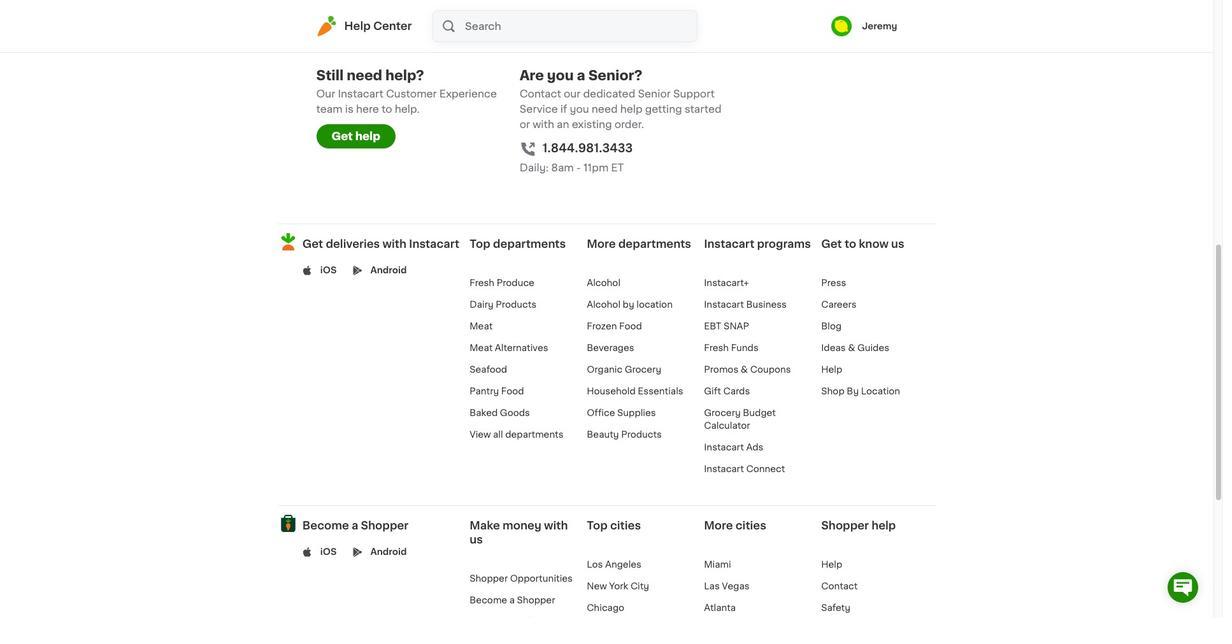 Task type: describe. For each thing, give the bounding box(es) containing it.
help for shopper help
[[872, 521, 896, 531]]

android play store logo image for deliveries
[[353, 266, 362, 275]]

fresh funds
[[704, 344, 759, 353]]

instacart ads link
[[704, 443, 764, 452]]

ads
[[747, 443, 764, 452]]

supplies
[[618, 409, 656, 418]]

get for get help
[[332, 132, 353, 142]]

the instacart platform also offers a pickup option. you simply shop on instacart's website or app, select a pickup time, then pick up your groceries at the store. available at select locations.
[[316, 5, 715, 46]]

household essentials link
[[587, 387, 684, 396]]

office supplies
[[587, 409, 656, 418]]

deliveries
[[326, 239, 380, 249]]

1 pickup from the top
[[498, 5, 532, 15]]

0 vertical spatial help
[[344, 21, 371, 31]]

miami
[[704, 560, 731, 569]]

beauty products
[[587, 430, 662, 439]]

snap
[[724, 322, 750, 331]]

1 horizontal spatial become a shopper
[[470, 596, 555, 605]]

press link
[[822, 279, 847, 288]]

location
[[861, 387, 901, 396]]

your
[[628, 20, 651, 30]]

las vegas
[[704, 582, 750, 591]]

instacart inside the still need help? our instacart customer experience team is here to help.
[[338, 89, 384, 99]]

ebt snap link
[[704, 322, 750, 331]]

baked
[[470, 409, 498, 418]]

new york city
[[587, 582, 650, 591]]

contact inside "are you a senior? contact our dedicated senior support service if you need help getting started or with an existing order."
[[520, 89, 561, 99]]

more cities
[[704, 521, 767, 531]]

products for beauty products
[[621, 430, 662, 439]]

alternatives
[[495, 344, 548, 353]]

help.
[[395, 104, 420, 114]]

shop by location link
[[822, 387, 901, 396]]

ios app store logo image for get deliveries with instacart
[[303, 266, 312, 275]]

products for dairy products
[[496, 300, 537, 309]]

guides
[[858, 344, 890, 353]]

time,
[[534, 20, 560, 30]]

connect
[[747, 465, 785, 474]]

instacart's
[[316, 20, 371, 30]]

get for get to know us
[[822, 239, 842, 249]]

frozen food
[[587, 322, 642, 331]]

chicago link
[[587, 604, 625, 613]]

vegas
[[722, 582, 750, 591]]

grocery budget calculator
[[704, 409, 776, 430]]

up
[[613, 20, 626, 30]]

started
[[685, 104, 722, 114]]

fresh for fresh funds
[[704, 344, 729, 353]]

1 vertical spatial help
[[822, 365, 843, 374]]

press
[[822, 279, 847, 288]]

make
[[470, 521, 500, 531]]

jeremy
[[862, 22, 898, 31]]

york
[[609, 582, 629, 591]]

beverages
[[587, 344, 634, 353]]

by
[[847, 387, 859, 396]]

goods
[[500, 409, 530, 418]]

simply
[[594, 5, 628, 15]]

meat for meat link
[[470, 322, 493, 331]]

office supplies link
[[587, 409, 656, 418]]

instacart business link
[[704, 300, 787, 309]]

senior?
[[589, 69, 643, 82]]

daily:
[[520, 163, 549, 173]]

senior
[[638, 89, 671, 99]]

dedicated
[[583, 89, 636, 99]]

0 vertical spatial you
[[547, 69, 574, 82]]

fresh for fresh produce
[[470, 279, 495, 288]]

frozen food link
[[587, 322, 642, 331]]

budget
[[743, 409, 776, 418]]

fresh funds link
[[704, 344, 759, 353]]

2 pickup from the top
[[497, 20, 532, 30]]

help center
[[344, 21, 412, 31]]

to inside the still need help? our instacart customer experience team is here to help.
[[382, 104, 392, 114]]

pantry food
[[470, 387, 524, 396]]

ideas
[[822, 344, 846, 353]]

los angeles link
[[587, 560, 642, 569]]

view
[[470, 430, 491, 439]]

top cities
[[587, 521, 641, 531]]

more departments
[[587, 239, 692, 249]]

with for get deliveries with instacart
[[383, 239, 407, 249]]

android link for with
[[371, 264, 407, 277]]

instacart+
[[704, 279, 749, 288]]

dairy products
[[470, 300, 537, 309]]

top for top departments
[[470, 239, 491, 249]]

calculator
[[704, 421, 750, 430]]

app,
[[429, 20, 452, 30]]

seafood
[[470, 365, 507, 374]]

with inside "are you a senior? contact our dedicated senior support service if you need help getting started or with an existing order."
[[533, 119, 554, 130]]

us for make money with us
[[470, 535, 483, 545]]

top departments
[[470, 239, 566, 249]]

jeremy link
[[832, 16, 898, 36]]

ios for become
[[320, 548, 337, 557]]

help for get help
[[355, 132, 380, 142]]

shop
[[822, 387, 845, 396]]

make money with us
[[470, 521, 568, 545]]

order.
[[615, 119, 644, 130]]

gift cards link
[[704, 387, 750, 396]]

more for more cities
[[704, 521, 733, 531]]

2 help link from the top
[[822, 560, 843, 569]]

instacart connect
[[704, 465, 785, 474]]

website
[[373, 20, 414, 30]]

existing
[[572, 119, 612, 130]]

get help button
[[316, 125, 396, 149]]

produce
[[497, 279, 535, 288]]

food for frozen food
[[620, 322, 642, 331]]

instacart ads
[[704, 443, 764, 452]]

the
[[316, 5, 336, 15]]

become a shopper link
[[470, 596, 555, 605]]

meat alternatives
[[470, 344, 548, 353]]

instacart image
[[316, 16, 337, 36]]

city
[[631, 582, 650, 591]]

los
[[587, 560, 603, 569]]

are
[[520, 69, 544, 82]]

cities for top cities
[[610, 521, 641, 531]]

gift
[[704, 387, 721, 396]]

android for shopper
[[371, 548, 407, 557]]

need inside the still need help? our instacart customer experience team is here to help.
[[347, 69, 382, 82]]

meat for meat alternatives
[[470, 344, 493, 353]]



Task type: vqa. For each thing, say whether or not it's contained in the screenshot.
FRESH VEGETABLES
no



Task type: locate. For each thing, give the bounding box(es) containing it.
1 vertical spatial alcohol
[[587, 300, 621, 309]]

1 vertical spatial help link
[[822, 560, 843, 569]]

promos & coupons
[[704, 365, 791, 374]]

1 horizontal spatial at
[[705, 20, 715, 30]]

2 cities from the left
[[736, 521, 767, 531]]

0 horizontal spatial help
[[355, 132, 380, 142]]

& for promos
[[741, 365, 748, 374]]

0 vertical spatial contact
[[520, 89, 561, 99]]

1 ios from the top
[[320, 266, 337, 275]]

0 horizontal spatial get
[[303, 239, 323, 249]]

android play store logo image for a
[[353, 547, 362, 557]]

Search search field
[[464, 11, 697, 41]]

alcohol down the alcohol link on the top of page
[[587, 300, 621, 309]]

instacart shopper app logo image
[[278, 232, 299, 253], [278, 513, 299, 534]]

getting
[[645, 104, 682, 114]]

select down offers
[[454, 20, 486, 30]]

1 vertical spatial instacart shopper app logo image
[[278, 513, 299, 534]]

ios link for become
[[320, 546, 337, 559]]

us right know
[[892, 239, 905, 249]]

meat link
[[470, 322, 493, 331]]

top up los
[[587, 521, 608, 531]]

promos
[[704, 365, 739, 374]]

available
[[368, 35, 413, 46]]

shopper help
[[822, 521, 896, 531]]

alcohol link
[[587, 279, 621, 288]]

0 horizontal spatial become
[[303, 521, 349, 531]]

2 android link from the top
[[371, 546, 407, 559]]

0 vertical spatial meat
[[470, 322, 493, 331]]

0 vertical spatial alcohol
[[587, 279, 621, 288]]

1 android from the top
[[371, 266, 407, 275]]

service
[[520, 104, 558, 114]]

0 vertical spatial ios
[[320, 266, 337, 275]]

help inside "are you a senior? contact our dedicated senior support service if you need help getting started or with an existing order."
[[621, 104, 643, 114]]

1 ios app store logo image from the top
[[303, 266, 312, 275]]

products
[[496, 300, 537, 309], [621, 430, 662, 439]]

help inside button
[[355, 132, 380, 142]]

fresh produce link
[[470, 279, 535, 288]]

0 vertical spatial ios app store logo image
[[303, 266, 312, 275]]

1 cities from the left
[[610, 521, 641, 531]]

1 vertical spatial &
[[741, 365, 748, 374]]

instacart shopper app logo image for become
[[278, 513, 299, 534]]

customer
[[386, 89, 437, 99]]

1.844.981.3433
[[543, 143, 633, 154]]

new york city link
[[587, 582, 650, 591]]

contact up safety link
[[822, 582, 858, 591]]

alcohol by location
[[587, 300, 673, 309]]

0 horizontal spatial contact
[[520, 89, 561, 99]]

help up store.
[[344, 21, 371, 31]]

1 vertical spatial android link
[[371, 546, 407, 559]]

organic grocery link
[[587, 365, 662, 374]]

all
[[493, 430, 503, 439]]

cards
[[724, 387, 750, 396]]

1 android play store logo image from the top
[[353, 266, 362, 275]]

1 vertical spatial more
[[704, 521, 733, 531]]

1 horizontal spatial to
[[845, 239, 857, 249]]

help link up contact link
[[822, 560, 843, 569]]

instacart business
[[704, 300, 787, 309]]

0 vertical spatial ios link
[[320, 264, 337, 277]]

seafood link
[[470, 365, 507, 374]]

0 vertical spatial more
[[587, 239, 616, 249]]

ebt
[[704, 322, 722, 331]]

2 vertical spatial help
[[872, 521, 896, 531]]

2 ios app store logo image from the top
[[303, 547, 312, 557]]

need down "dedicated"
[[592, 104, 618, 114]]

android
[[371, 266, 407, 275], [371, 548, 407, 557]]

funds
[[731, 344, 759, 353]]

& right ideas
[[848, 344, 856, 353]]

0 vertical spatial with
[[533, 119, 554, 130]]

fresh
[[470, 279, 495, 288], [704, 344, 729, 353]]

food for pantry food
[[501, 387, 524, 396]]

1 horizontal spatial need
[[592, 104, 618, 114]]

help?
[[386, 69, 424, 82]]

more up miami
[[704, 521, 733, 531]]

products down the produce
[[496, 300, 537, 309]]

1 horizontal spatial contact
[[822, 582, 858, 591]]

departments down goods
[[506, 430, 564, 439]]

0 vertical spatial android
[[371, 266, 407, 275]]

1 vertical spatial with
[[383, 239, 407, 249]]

11pm
[[584, 163, 609, 173]]

0 horizontal spatial at
[[416, 35, 426, 46]]

cities down instacart connect link at the bottom of the page
[[736, 521, 767, 531]]

shopper opportunities link
[[470, 574, 573, 583]]

1 vertical spatial select
[[429, 35, 460, 46]]

then
[[563, 20, 586, 30]]

android link
[[371, 264, 407, 277], [371, 546, 407, 559]]

1 vertical spatial ios app store logo image
[[303, 547, 312, 557]]

1 vertical spatial food
[[501, 387, 524, 396]]

1 help link from the top
[[822, 365, 843, 374]]

select down 'app,'
[[429, 35, 460, 46]]

at right groceries at top
[[705, 20, 715, 30]]

get for get deliveries with instacart
[[303, 239, 323, 249]]

an
[[557, 119, 570, 130]]

0 vertical spatial help link
[[822, 365, 843, 374]]

view all departments
[[470, 430, 564, 439]]

more
[[587, 239, 616, 249], [704, 521, 733, 531]]

1 vertical spatial to
[[845, 239, 857, 249]]

instacart programs
[[704, 239, 811, 249]]

offers
[[456, 5, 486, 15]]

1 horizontal spatial cities
[[736, 521, 767, 531]]

user avatar image
[[832, 16, 852, 36]]

&
[[848, 344, 856, 353], [741, 365, 748, 374]]

contact link
[[822, 582, 858, 591]]

help up contact link
[[822, 560, 843, 569]]

1 vertical spatial ios
[[320, 548, 337, 557]]

ios app store logo image for become a shopper
[[303, 547, 312, 557]]

option.
[[535, 5, 570, 15]]

0 vertical spatial become
[[303, 521, 349, 531]]

android play store logo image
[[353, 266, 362, 275], [353, 547, 362, 557]]

get deliveries with instacart
[[303, 239, 460, 249]]

center
[[373, 21, 412, 31]]

money
[[503, 521, 542, 531]]

1 horizontal spatial more
[[704, 521, 733, 531]]

more up the alcohol link on the top of page
[[587, 239, 616, 249]]

1 android link from the top
[[371, 264, 407, 277]]

1 vertical spatial become
[[470, 596, 507, 605]]

0 vertical spatial &
[[848, 344, 856, 353]]

cities up angeles
[[610, 521, 641, 531]]

grocery
[[625, 365, 662, 374], [704, 409, 741, 418]]

1 horizontal spatial top
[[587, 521, 608, 531]]

top for top cities
[[587, 521, 608, 531]]

android link for shopper
[[371, 546, 407, 559]]

organic
[[587, 365, 623, 374]]

1 vertical spatial android play store logo image
[[353, 547, 362, 557]]

0 horizontal spatial to
[[382, 104, 392, 114]]

more for more departments
[[587, 239, 616, 249]]

2 ios link from the top
[[320, 546, 337, 559]]

get down the is
[[332, 132, 353, 142]]

fresh up the dairy
[[470, 279, 495, 288]]

food down alcohol by location
[[620, 322, 642, 331]]

become
[[303, 521, 349, 531], [470, 596, 507, 605]]

2 instacart shopper app logo image from the top
[[278, 513, 299, 534]]

& for ideas
[[848, 344, 856, 353]]

ios link
[[320, 264, 337, 277], [320, 546, 337, 559]]

las vegas link
[[704, 582, 750, 591]]

0 horizontal spatial products
[[496, 300, 537, 309]]

1 vertical spatial top
[[587, 521, 608, 531]]

get left deliveries
[[303, 239, 323, 249]]

view all departments link
[[470, 430, 564, 439]]

us down make
[[470, 535, 483, 545]]

0 vertical spatial android play store logo image
[[353, 266, 362, 275]]

departments for top departments
[[493, 239, 566, 249]]

fresh down ebt
[[704, 344, 729, 353]]

alcohol
[[587, 279, 621, 288], [587, 300, 621, 309]]

0 horizontal spatial top
[[470, 239, 491, 249]]

or
[[416, 20, 427, 30], [520, 119, 530, 130]]

0 vertical spatial help
[[621, 104, 643, 114]]

with right deliveries
[[383, 239, 407, 249]]

1 vertical spatial pickup
[[497, 20, 532, 30]]

2 ios from the top
[[320, 548, 337, 557]]

alcohol by location link
[[587, 300, 673, 309]]

1 horizontal spatial fresh
[[704, 344, 729, 353]]

still need help? our instacart customer experience team is here to help.
[[316, 69, 497, 114]]

or inside the instacart platform also offers a pickup option. you simply shop on instacart's website or app, select a pickup time, then pick up your groceries at the store. available at select locations.
[[416, 20, 427, 30]]

0 horizontal spatial need
[[347, 69, 382, 82]]

top up fresh produce link
[[470, 239, 491, 249]]

alcohol for the alcohol link on the top of page
[[587, 279, 621, 288]]

alcohol up the alcohol by location link
[[587, 279, 621, 288]]

0 vertical spatial or
[[416, 20, 427, 30]]

pantry
[[470, 387, 499, 396]]

1 vertical spatial grocery
[[704, 409, 741, 418]]

& down the 'funds'
[[741, 365, 748, 374]]

you
[[547, 69, 574, 82], [570, 104, 589, 114]]

8am
[[551, 163, 574, 173]]

grocery up calculator
[[704, 409, 741, 418]]

to right the here
[[382, 104, 392, 114]]

0 vertical spatial grocery
[[625, 365, 662, 374]]

ios for get
[[320, 266, 337, 275]]

1 horizontal spatial &
[[848, 344, 856, 353]]

here
[[356, 104, 379, 114]]

at
[[705, 20, 715, 30], [416, 35, 426, 46]]

or down service
[[520, 119, 530, 130]]

1 horizontal spatial help
[[621, 104, 643, 114]]

departments
[[493, 239, 566, 249], [619, 239, 692, 249], [506, 430, 564, 439]]

you up our
[[547, 69, 574, 82]]

atlanta link
[[704, 604, 736, 613]]

0 vertical spatial food
[[620, 322, 642, 331]]

chicago
[[587, 604, 625, 613]]

0 horizontal spatial grocery
[[625, 365, 662, 374]]

beverages link
[[587, 344, 634, 353]]

dairy products link
[[470, 300, 537, 309]]

los angeles
[[587, 560, 642, 569]]

departments up the produce
[[493, 239, 566, 249]]

our
[[316, 89, 335, 99]]

1 horizontal spatial become
[[470, 596, 507, 605]]

meat alternatives link
[[470, 344, 548, 353]]

grocery budget calculator link
[[704, 409, 776, 430]]

1 ios link from the top
[[320, 264, 337, 277]]

0 horizontal spatial us
[[470, 535, 483, 545]]

1 vertical spatial need
[[592, 104, 618, 114]]

help center link
[[316, 16, 412, 36]]

the
[[316, 35, 333, 46]]

meat down the dairy
[[470, 322, 493, 331]]

0 vertical spatial instacart shopper app logo image
[[278, 232, 299, 253]]

2 vertical spatial help
[[822, 560, 843, 569]]

a inside "are you a senior? contact our dedicated senior support service if you need help getting started or with an existing order."
[[577, 69, 586, 82]]

grocery inside grocery budget calculator
[[704, 409, 741, 418]]

0 vertical spatial at
[[705, 20, 715, 30]]

1 meat from the top
[[470, 322, 493, 331]]

2 alcohol from the top
[[587, 300, 621, 309]]

or inside "are you a senior? contact our dedicated senior support service if you need help getting started or with an existing order."
[[520, 119, 530, 130]]

0 vertical spatial top
[[470, 239, 491, 249]]

you right if in the top left of the page
[[570, 104, 589, 114]]

0 horizontal spatial &
[[741, 365, 748, 374]]

products down supplies
[[621, 430, 662, 439]]

android for with
[[371, 266, 407, 275]]

become a shopper
[[303, 521, 409, 531], [470, 596, 555, 605]]

ios link for get
[[320, 264, 337, 277]]

1 vertical spatial contact
[[822, 582, 858, 591]]

1 instacart shopper app logo image from the top
[[278, 232, 299, 253]]

1 vertical spatial products
[[621, 430, 662, 439]]

2 horizontal spatial get
[[822, 239, 842, 249]]

1 vertical spatial android
[[371, 548, 407, 557]]

get inside button
[[332, 132, 353, 142]]

with down service
[[533, 119, 554, 130]]

0 vertical spatial fresh
[[470, 279, 495, 288]]

need inside "are you a senior? contact our dedicated senior support service if you need help getting started or with an existing order."
[[592, 104, 618, 114]]

departments up location
[[619, 239, 692, 249]]

to left know
[[845, 239, 857, 249]]

meat
[[470, 322, 493, 331], [470, 344, 493, 353]]

0 vertical spatial become a shopper
[[303, 521, 409, 531]]

0 horizontal spatial cities
[[610, 521, 641, 531]]

us for get to know us
[[892, 239, 905, 249]]

1 vertical spatial or
[[520, 119, 530, 130]]

2 android from the top
[[371, 548, 407, 557]]

with inside make money with us
[[544, 521, 568, 531]]

1 vertical spatial become a shopper
[[470, 596, 555, 605]]

ios app store logo image
[[303, 266, 312, 275], [303, 547, 312, 557]]

instacart shopper app logo image for get
[[278, 232, 299, 253]]

0 horizontal spatial food
[[501, 387, 524, 396]]

us inside make money with us
[[470, 535, 483, 545]]

0 horizontal spatial fresh
[[470, 279, 495, 288]]

at right available
[[416, 35, 426, 46]]

get help
[[332, 132, 380, 142]]

our
[[564, 89, 581, 99]]

help link
[[822, 365, 843, 374], [822, 560, 843, 569]]

instacart
[[338, 5, 384, 15], [338, 89, 384, 99], [409, 239, 460, 249], [704, 239, 755, 249], [704, 300, 744, 309], [704, 443, 744, 452], [704, 465, 744, 474]]

blog link
[[822, 322, 842, 331]]

1 horizontal spatial products
[[621, 430, 662, 439]]

help
[[621, 104, 643, 114], [355, 132, 380, 142], [872, 521, 896, 531]]

0 vertical spatial need
[[347, 69, 382, 82]]

1 horizontal spatial get
[[332, 132, 353, 142]]

help up shop
[[822, 365, 843, 374]]

2 android play store logo image from the top
[[353, 547, 362, 557]]

atlanta
[[704, 604, 736, 613]]

2 meat from the top
[[470, 344, 493, 353]]

select
[[454, 20, 486, 30], [429, 35, 460, 46]]

help link up shop
[[822, 365, 843, 374]]

need up the here
[[347, 69, 382, 82]]

0 vertical spatial to
[[382, 104, 392, 114]]

0 horizontal spatial become a shopper
[[303, 521, 409, 531]]

or left 'app,'
[[416, 20, 427, 30]]

0 vertical spatial select
[[454, 20, 486, 30]]

1 horizontal spatial food
[[620, 322, 642, 331]]

alcohol for alcohol by location
[[587, 300, 621, 309]]

cities for more cities
[[736, 521, 767, 531]]

1 alcohol from the top
[[587, 279, 621, 288]]

departments for more departments
[[619, 239, 692, 249]]

food up goods
[[501, 387, 524, 396]]

1 horizontal spatial grocery
[[704, 409, 741, 418]]

1 vertical spatial ios link
[[320, 546, 337, 559]]

pickup up "locations."
[[497, 20, 532, 30]]

grocery up household essentials
[[625, 365, 662, 374]]

0 horizontal spatial more
[[587, 239, 616, 249]]

1 vertical spatial us
[[470, 535, 483, 545]]

pickup left option.
[[498, 5, 532, 15]]

is
[[345, 104, 354, 114]]

2 vertical spatial with
[[544, 521, 568, 531]]

with right money
[[544, 521, 568, 531]]

0 vertical spatial pickup
[[498, 5, 532, 15]]

1 vertical spatial fresh
[[704, 344, 729, 353]]

fresh produce
[[470, 279, 535, 288]]

0 vertical spatial us
[[892, 239, 905, 249]]

1 vertical spatial meat
[[470, 344, 493, 353]]

0 vertical spatial products
[[496, 300, 537, 309]]

shop by location
[[822, 387, 901, 396]]

get up press link
[[822, 239, 842, 249]]

meat down meat link
[[470, 344, 493, 353]]

instacart inside the instacart platform also offers a pickup option. you simply shop on instacart's website or app, select a pickup time, then pick up your groceries at the store. available at select locations.
[[338, 5, 384, 15]]

1 vertical spatial you
[[570, 104, 589, 114]]

on
[[659, 5, 672, 15]]

1 horizontal spatial or
[[520, 119, 530, 130]]

2 horizontal spatial help
[[872, 521, 896, 531]]

contact up service
[[520, 89, 561, 99]]

1 vertical spatial help
[[355, 132, 380, 142]]

0 vertical spatial android link
[[371, 264, 407, 277]]

with for make money with us
[[544, 521, 568, 531]]

instacart+ link
[[704, 279, 749, 288]]



